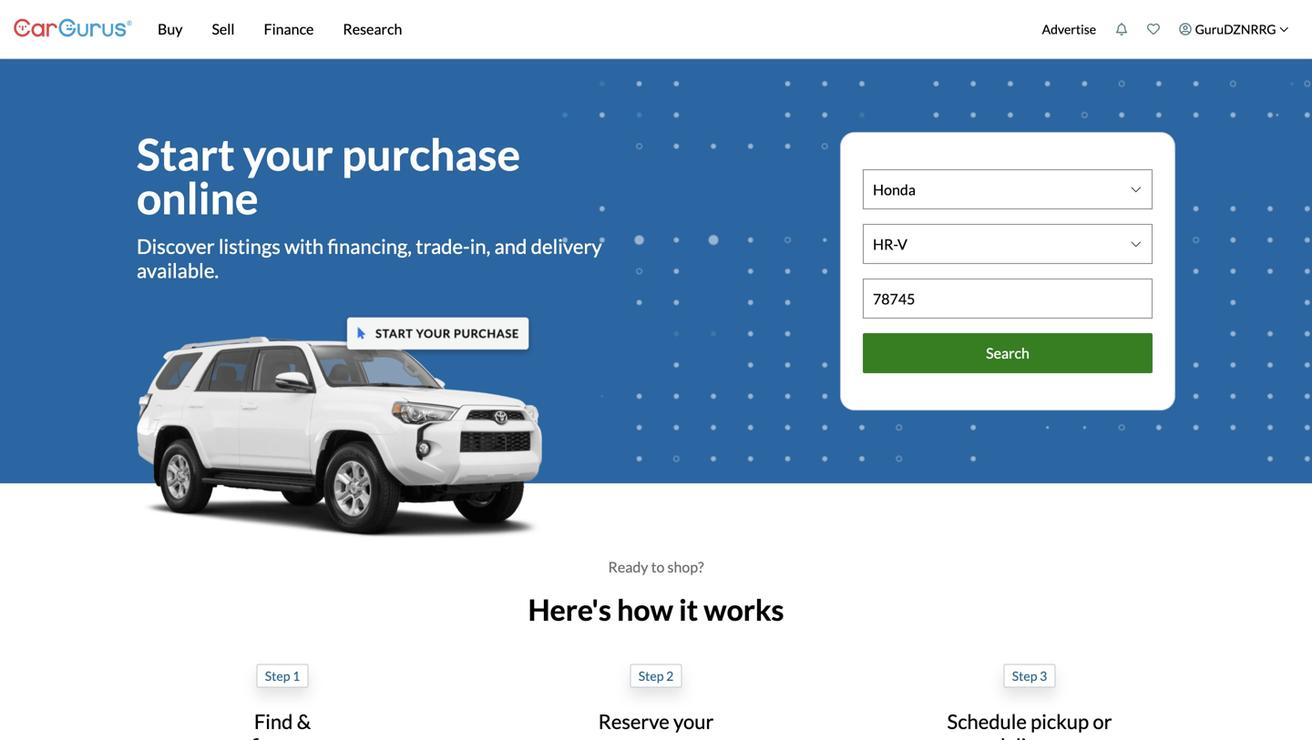 Task type: locate. For each thing, give the bounding box(es) containing it.
saved cars image
[[1147, 23, 1160, 36]]

advertise
[[1042, 21, 1096, 37]]

delivery down pickup
[[994, 734, 1065, 741]]

1 vertical spatial delivery
[[994, 734, 1065, 741]]

3 step from the left
[[1012, 669, 1037, 684]]

step left 1
[[265, 669, 290, 684]]

&
[[297, 710, 311, 734]]

and
[[494, 234, 527, 258]]

0 horizontal spatial delivery
[[531, 234, 602, 258]]

1 step from the left
[[265, 669, 290, 684]]

0 horizontal spatial your
[[243, 128, 333, 180]]

reserve your car
[[598, 710, 714, 741]]

1 vertical spatial your
[[673, 710, 714, 734]]

sell button
[[197, 0, 249, 58]]

car
[[642, 734, 670, 741]]

in,
[[470, 234, 491, 258]]

delivery inside schedule pickup or delivery
[[994, 734, 1065, 741]]

step 2
[[639, 669, 674, 684]]

0 vertical spatial delivery
[[531, 234, 602, 258]]

0 vertical spatial your
[[243, 128, 333, 180]]

2 step from the left
[[639, 669, 664, 684]]

buy button
[[143, 0, 197, 58]]

1 horizontal spatial delivery
[[994, 734, 1065, 741]]

cargurus logo homepage link link
[[14, 3, 132, 55]]

step left 3
[[1012, 669, 1037, 684]]

menu
[[1032, 4, 1298, 55]]

your for purchase
[[243, 128, 333, 180]]

step left 2 on the right
[[639, 669, 664, 684]]

listings
[[219, 234, 280, 258]]

pickup
[[1031, 710, 1089, 734]]

1 horizontal spatial your
[[673, 710, 714, 734]]

schedule
[[947, 710, 1027, 734]]

works
[[704, 593, 784, 628]]

start
[[137, 128, 235, 180]]

0 horizontal spatial step
[[265, 669, 290, 684]]

step 1
[[265, 669, 300, 684]]

to
[[651, 559, 665, 576]]

menu bar
[[132, 0, 1032, 58]]

sell
[[212, 20, 235, 38]]

your inside start your purchase online
[[243, 128, 333, 180]]

or
[[1093, 710, 1112, 734]]

2 horizontal spatial step
[[1012, 669, 1037, 684]]

1 horizontal spatial step
[[639, 669, 664, 684]]

advertise link
[[1032, 4, 1106, 55]]

delivery inside discover listings with financing, trade-in, and delivery available.
[[531, 234, 602, 258]]

research
[[343, 20, 402, 38]]

your
[[243, 128, 333, 180], [673, 710, 714, 734]]

finance
[[264, 20, 314, 38]]

delivery
[[531, 234, 602, 258], [994, 734, 1065, 741]]

delivery right and at the left
[[531, 234, 602, 258]]

step
[[265, 669, 290, 684], [639, 669, 664, 684], [1012, 669, 1037, 684]]

purchase
[[342, 128, 520, 180]]

financing,
[[328, 234, 412, 258]]

gurudznrrg
[[1195, 21, 1276, 37]]

gurudznrrg menu item
[[1170, 4, 1298, 55]]

your inside reserve your car
[[673, 710, 714, 734]]

discover listings with financing, trade-in, and delivery available.
[[137, 234, 602, 282]]

start your purchase online
[[137, 128, 520, 224]]

shop?
[[667, 559, 704, 576]]

step for schedule
[[1012, 669, 1037, 684]]



Task type: vqa. For each thing, say whether or not it's contained in the screenshot.
the 2023 on the top
no



Task type: describe. For each thing, give the bounding box(es) containing it.
ready
[[608, 559, 648, 576]]

2
[[666, 669, 674, 684]]

find
[[254, 710, 293, 734]]

find & finance
[[251, 710, 314, 741]]

it
[[679, 593, 698, 628]]

how
[[617, 593, 673, 628]]

research button
[[328, 0, 417, 58]]

available.
[[137, 258, 219, 282]]

step 3
[[1012, 669, 1047, 684]]

gurudznrrg button
[[1170, 4, 1298, 55]]

menu containing advertise
[[1032, 4, 1298, 55]]

search button
[[863, 333, 1153, 374]]

chevron down image
[[1279, 24, 1289, 34]]

open notifications image
[[1115, 23, 1128, 36]]

with
[[284, 234, 324, 258]]

3
[[1040, 669, 1047, 684]]

finance
[[251, 734, 314, 741]]

here's how it works
[[528, 593, 784, 628]]

menu bar containing buy
[[132, 0, 1032, 58]]

here's
[[528, 593, 611, 628]]

finance button
[[249, 0, 328, 58]]

discover
[[137, 234, 215, 258]]

buy
[[158, 20, 183, 38]]

step for find
[[265, 669, 290, 684]]

Enter zip code field
[[864, 280, 1152, 318]]

schedule pickup or delivery
[[947, 710, 1112, 741]]

reserve
[[598, 710, 670, 734]]

user icon image
[[1179, 23, 1192, 36]]

ready to shop?
[[608, 559, 704, 576]]

your for car
[[673, 710, 714, 734]]

cargurus logo homepage link image
[[14, 3, 132, 55]]

trade-
[[416, 234, 470, 258]]

search
[[986, 344, 1030, 362]]

1
[[293, 669, 300, 684]]

online
[[137, 171, 258, 224]]

step for reserve
[[639, 669, 664, 684]]



